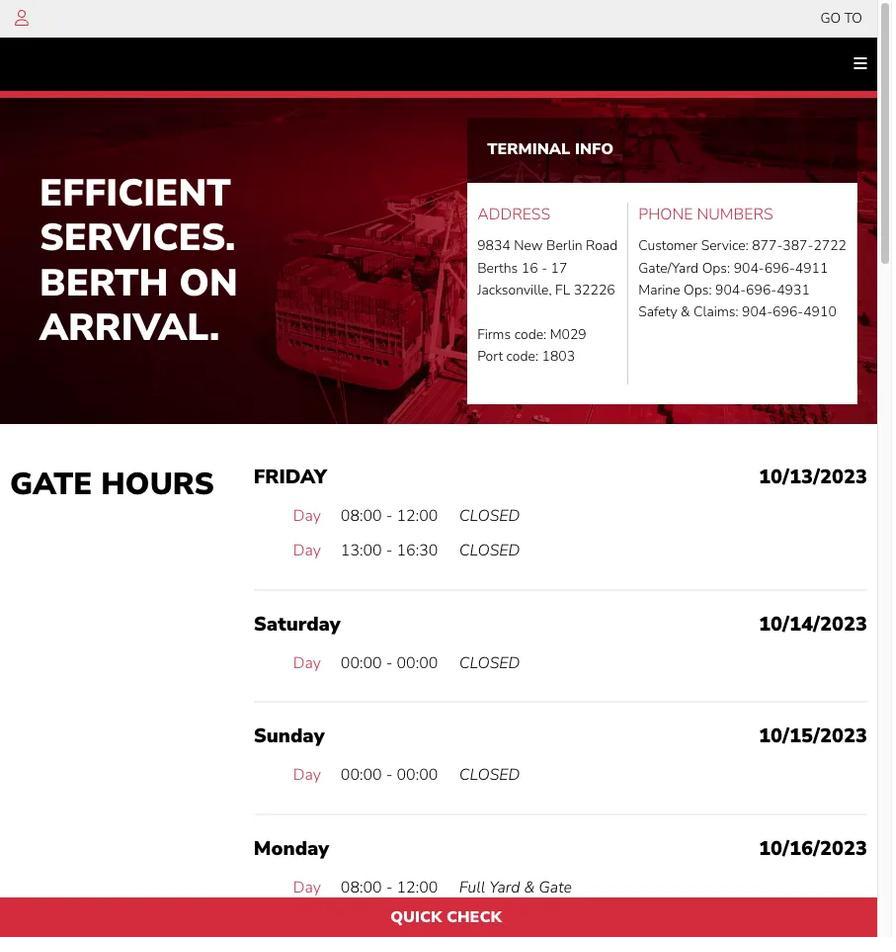 Task type: vqa. For each thing, say whether or not it's contained in the screenshot.
"9834 New Berlin Road Berths 16 - 17 Jacksonville, FL 32226"
yes



Task type: locate. For each thing, give the bounding box(es) containing it.
full for full yard & gate
[[459, 877, 486, 898]]

1 vertical spatial &
[[524, 877, 535, 898]]

0 vertical spatial 696-
[[765, 259, 796, 277]]

1 12:00 from the top
[[397, 505, 438, 526]]

1 day from the top
[[293, 505, 321, 526]]

1 08:00 from the top
[[341, 505, 382, 526]]

& for full yard & gate ** (live reefers transaction must be
[[524, 912, 535, 934]]

17
[[551, 259, 568, 277]]

1 vertical spatial 00:00 - 00:00
[[341, 764, 438, 786]]

877-
[[753, 236, 783, 255]]

4931
[[777, 281, 810, 299]]

check
[[447, 906, 502, 928]]

2 00:00 - 00:00 from the top
[[341, 764, 438, 786]]

2 yard from the top
[[490, 912, 520, 934]]

services.
[[40, 213, 236, 263]]

13:00 for friday
[[341, 540, 382, 562]]

00:00 - 00:00 for saturday
[[341, 652, 438, 674]]

1 vertical spatial 904-
[[716, 281, 746, 299]]

1 vertical spatial gate
[[539, 877, 572, 898]]

0 vertical spatial &
[[681, 303, 691, 322]]

3 closed from the top
[[459, 652, 520, 674]]

904- down 877-
[[734, 259, 765, 277]]

08:00
[[341, 505, 382, 526], [341, 877, 382, 898]]

16:30
[[397, 540, 438, 562], [397, 912, 438, 934]]

day
[[293, 505, 321, 526], [293, 540, 321, 562], [293, 652, 321, 674], [293, 764, 321, 786], [293, 877, 321, 898], [293, 912, 321, 934]]

904- right claims:
[[742, 303, 773, 322]]

0 vertical spatial 08:00
[[341, 505, 382, 526]]

gate inside full yard & gate ** (live reefers transaction must be
[[539, 912, 572, 934]]

4 day from the top
[[293, 764, 321, 786]]

friday
[[254, 463, 327, 490]]

road
[[586, 236, 618, 255]]

08:00 - 12:00
[[341, 505, 438, 526], [341, 877, 438, 898]]

jacksonville,
[[478, 281, 552, 299]]

2 08:00 from the top
[[341, 877, 382, 898]]

gate for 13:00 - 16:30
[[539, 912, 572, 934]]

1 16:30 from the top
[[397, 540, 438, 562]]

1 yard from the top
[[490, 877, 520, 898]]

1 vertical spatial 08:00 - 12:00
[[341, 877, 438, 898]]

13:00 for monday
[[341, 912, 382, 934]]

0 vertical spatial 16:30
[[397, 540, 438, 562]]

full yard & gate ** (live reefers transaction must be
[[459, 912, 826, 937]]

1 00:00 - 00:00 from the top
[[341, 652, 438, 674]]

day for sunday
[[293, 764, 321, 786]]

&
[[681, 303, 691, 322], [524, 877, 535, 898], [524, 912, 535, 934]]

(live
[[594, 912, 627, 934]]

numbers
[[697, 203, 774, 225]]

yard inside full yard & gate ** (live reefers transaction must be
[[490, 912, 520, 934]]

4 closed from the top
[[459, 764, 520, 786]]

info
[[575, 138, 614, 160]]

code: right port
[[507, 347, 539, 366]]

00:00
[[341, 652, 382, 674], [397, 652, 438, 674], [341, 764, 382, 786], [397, 764, 438, 786]]

closed
[[459, 505, 520, 526], [459, 540, 520, 562], [459, 652, 520, 674], [459, 764, 520, 786]]

16:30 for monday
[[397, 912, 438, 934]]

yard down "full yard & gate"
[[490, 912, 520, 934]]

1 vertical spatial 16:30
[[397, 912, 438, 934]]

13:00 - 16:30 for friday
[[341, 540, 438, 562]]

0 vertical spatial 904-
[[734, 259, 765, 277]]

904-
[[734, 259, 765, 277], [716, 281, 746, 299], [742, 303, 773, 322]]

32226
[[574, 281, 616, 299]]

0 vertical spatial 13:00
[[341, 540, 382, 562]]

code: up 1803
[[515, 325, 547, 344]]

904- up claims:
[[716, 281, 746, 299]]

ops:
[[703, 259, 731, 277], [684, 281, 712, 299]]

13:00
[[341, 540, 382, 562], [341, 912, 382, 934]]

m029
[[550, 325, 587, 344]]

ops: down service:
[[703, 259, 731, 277]]

2 08:00 - 12:00 from the top
[[341, 877, 438, 898]]

5 day from the top
[[293, 877, 321, 898]]

quick check link
[[0, 898, 893, 937]]

1 full from the top
[[459, 877, 486, 898]]

00:00 - 00:00
[[341, 652, 438, 674], [341, 764, 438, 786]]

08:00 for friday
[[341, 505, 382, 526]]

2 full from the top
[[459, 912, 486, 934]]

0 vertical spatial 12:00
[[397, 505, 438, 526]]

full inside full yard & gate ** (live reefers transaction must be
[[459, 912, 486, 934]]

696-
[[765, 259, 796, 277], [746, 281, 777, 299], [773, 303, 804, 322]]

1 vertical spatial 08:00
[[341, 877, 382, 898]]

hours
[[101, 463, 214, 505]]

1 closed from the top
[[459, 505, 520, 526]]

13:00 - 16:30
[[341, 540, 438, 562], [341, 912, 438, 934]]

code:
[[515, 325, 547, 344], [507, 347, 539, 366]]

efficient
[[40, 168, 231, 218]]

2 vertical spatial 904-
[[742, 303, 773, 322]]

0 vertical spatial yard
[[490, 877, 520, 898]]

0 vertical spatial code:
[[515, 325, 547, 344]]

2 closed from the top
[[459, 540, 520, 562]]

ops: up claims:
[[684, 281, 712, 299]]

2722
[[814, 236, 847, 255]]

user image
[[15, 10, 29, 26]]

0 vertical spatial gate
[[10, 463, 92, 505]]

2 13:00 from the top
[[341, 912, 382, 934]]

gate hours
[[10, 463, 214, 505]]

& inside full yard & gate ** (live reefers transaction must be
[[524, 912, 535, 934]]

-
[[542, 259, 548, 277], [386, 505, 393, 526], [386, 540, 393, 562], [386, 652, 393, 674], [386, 764, 393, 786], [386, 877, 393, 898], [386, 912, 393, 934]]

1 13:00 - 16:30 from the top
[[341, 540, 438, 562]]

yard
[[490, 877, 520, 898], [490, 912, 520, 934]]

1 vertical spatial yard
[[490, 912, 520, 934]]

1 vertical spatial code:
[[507, 347, 539, 366]]

gate for 08:00 - 12:00
[[539, 877, 572, 898]]

phone
[[639, 203, 693, 225]]

2 16:30 from the top
[[397, 912, 438, 934]]

full down "full yard & gate"
[[459, 912, 486, 934]]

customer
[[639, 236, 698, 255]]

marine
[[639, 281, 681, 299]]

sunday
[[254, 723, 325, 750]]

port
[[478, 347, 503, 366]]

1 vertical spatial 13:00 - 16:30
[[341, 912, 438, 934]]

0 vertical spatial 13:00 - 16:30
[[341, 540, 438, 562]]

& inside the customer service: 877-387-2722 gate/yard ops: 904-696-4911 marine ops: 904-696-4931 safety & claims: 904-696-4910
[[681, 303, 691, 322]]

1 vertical spatial full
[[459, 912, 486, 934]]

firms code:  m029 port code:  1803
[[478, 325, 587, 366]]

1 vertical spatial 13:00
[[341, 912, 382, 934]]

phone numbers
[[639, 203, 774, 225]]

08:00 for monday
[[341, 877, 382, 898]]

gate
[[10, 463, 92, 505], [539, 877, 572, 898], [539, 912, 572, 934]]

0 vertical spatial full
[[459, 877, 486, 898]]

10/15/2023
[[759, 723, 868, 750]]

berlin
[[547, 236, 583, 255]]

3 day from the top
[[293, 652, 321, 674]]

12:00
[[397, 505, 438, 526], [397, 877, 438, 898]]

reefers
[[631, 912, 684, 934]]

2 13:00 - 16:30 from the top
[[341, 912, 438, 934]]

1 08:00 - 12:00 from the top
[[341, 505, 438, 526]]

to
[[845, 9, 863, 28]]

go
[[821, 9, 841, 28]]

4911
[[796, 259, 829, 277]]

6 day from the top
[[293, 912, 321, 934]]

1 13:00 from the top
[[341, 540, 382, 562]]

0 vertical spatial 08:00 - 12:00
[[341, 505, 438, 526]]

full for full yard & gate ** (live reefers transaction must be
[[459, 912, 486, 934]]

full up check
[[459, 877, 486, 898]]

yard for full yard & gate
[[490, 877, 520, 898]]

yard for full yard & gate ** (live reefers transaction must be
[[490, 912, 520, 934]]

1 vertical spatial 12:00
[[397, 877, 438, 898]]

closed for saturday
[[459, 652, 520, 674]]

full
[[459, 877, 486, 898], [459, 912, 486, 934]]

2 12:00 from the top
[[397, 877, 438, 898]]

yard up check
[[490, 877, 520, 898]]

day for monday
[[293, 877, 321, 898]]

2 vertical spatial &
[[524, 912, 535, 934]]

0 vertical spatial 00:00 - 00:00
[[341, 652, 438, 674]]

2 vertical spatial gate
[[539, 912, 572, 934]]



Task type: describe. For each thing, give the bounding box(es) containing it.
13:00 - 16:30 for monday
[[341, 912, 438, 934]]

quick
[[391, 906, 442, 928]]

**
[[576, 912, 590, 934]]

terminal
[[487, 138, 571, 160]]

must
[[769, 912, 804, 934]]

10/13/2023
[[759, 463, 868, 490]]

387-
[[783, 236, 814, 255]]

16:30 for friday
[[397, 540, 438, 562]]

10/14/2023
[[759, 611, 868, 637]]

12:00 for monday
[[397, 877, 438, 898]]

12:00 for friday
[[397, 505, 438, 526]]

saturday
[[254, 611, 341, 637]]

day for saturday
[[293, 652, 321, 674]]

fl
[[556, 281, 571, 299]]

08:00 - 12:00 for friday
[[341, 505, 438, 526]]

10/16/2023
[[759, 835, 868, 862]]

closed for sunday
[[459, 764, 520, 786]]

quick check
[[391, 906, 502, 928]]

safety
[[639, 303, 678, 322]]

customer service: 877-387-2722 gate/yard ops: 904-696-4911 marine ops: 904-696-4931 safety & claims: 904-696-4910
[[639, 236, 847, 322]]

9834 new berlin road berths 16 - 17 jacksonville, fl 32226
[[478, 236, 618, 299]]

service:
[[701, 236, 749, 255]]

go to
[[821, 9, 863, 28]]

address
[[478, 203, 551, 225]]

full yard & gate
[[459, 877, 572, 898]]

9834
[[478, 236, 511, 255]]

4910
[[804, 303, 837, 322]]

1803
[[542, 347, 576, 366]]

08:00 - 12:00 for monday
[[341, 877, 438, 898]]

arrival.
[[40, 303, 220, 353]]

1 vertical spatial ops:
[[684, 281, 712, 299]]

1 vertical spatial 696-
[[746, 281, 777, 299]]

0 vertical spatial ops:
[[703, 259, 731, 277]]

berths
[[478, 259, 518, 277]]

terminal info
[[487, 138, 614, 160]]

be
[[808, 912, 826, 934]]

- inside the 9834 new berlin road berths 16 - 17 jacksonville, fl 32226
[[542, 259, 548, 277]]

2 day from the top
[[293, 540, 321, 562]]

00:00 - 00:00 for sunday
[[341, 764, 438, 786]]

day for friday
[[293, 505, 321, 526]]

transaction
[[688, 912, 766, 934]]

claims:
[[694, 303, 739, 322]]

16
[[522, 259, 538, 277]]

berth
[[40, 258, 169, 308]]

efficient services. berth on arrival.
[[40, 168, 238, 353]]

& for full yard & gate
[[524, 877, 535, 898]]

monday
[[254, 835, 329, 862]]

gate/yard
[[639, 259, 699, 277]]

firms
[[478, 325, 511, 344]]

2 vertical spatial 696-
[[773, 303, 804, 322]]

new
[[514, 236, 543, 255]]

closed for friday
[[459, 505, 520, 526]]

bars image
[[854, 55, 868, 71]]

on
[[179, 258, 238, 308]]



